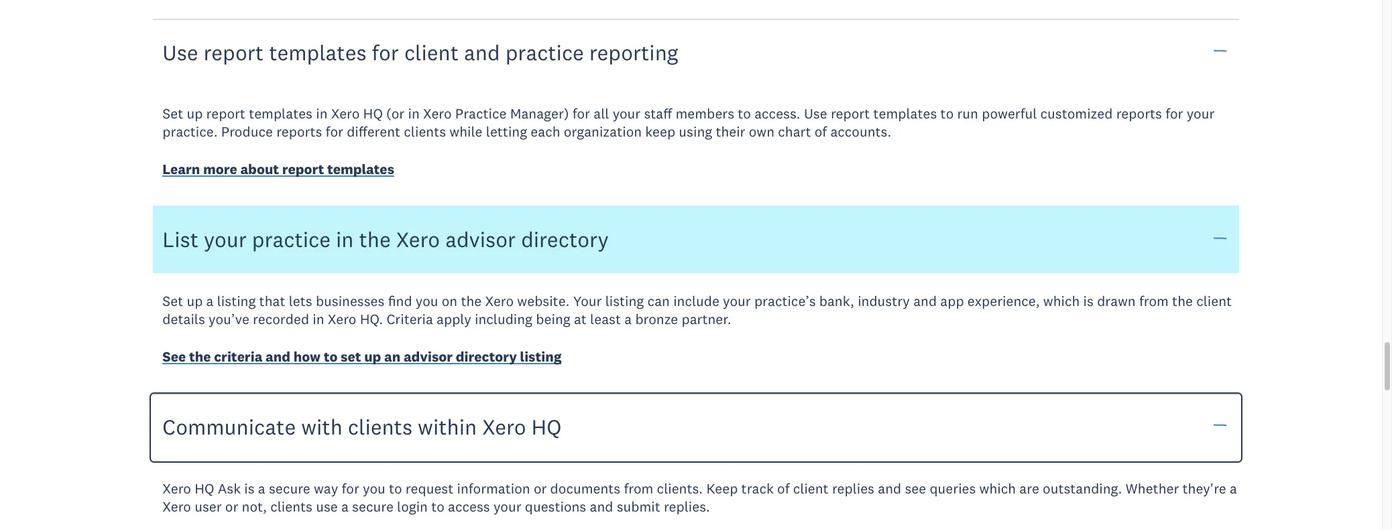 Task type: locate. For each thing, give the bounding box(es) containing it.
1 vertical spatial hq
[[532, 414, 562, 441]]

a right least
[[625, 311, 632, 329]]

set up report templates in xero hq (or in xero practice manager) for all your staff members to access. use report templates to run powerful customized reports for your practice. produce reports for different clients while letting each organization keep using their own chart of accounts.
[[163, 105, 1215, 141]]

set up the practice. at the top left
[[163, 105, 183, 123]]

0 vertical spatial client
[[404, 39, 459, 65]]

the
[[359, 226, 391, 253], [461, 292, 482, 310], [1172, 292, 1193, 310], [189, 348, 211, 366]]

1 set from the top
[[163, 105, 183, 123]]

list your practice in the xero advisor directory
[[163, 226, 609, 253]]

advisor inside dropdown button
[[445, 226, 516, 253]]

xero down businesses
[[328, 311, 356, 329]]

clients down (or
[[404, 123, 446, 141]]

apply
[[437, 311, 471, 329]]

xero hq ask is a secure way for you to request information or documents from clients. keep track of client replies and see queries which are outstanding. whether they're a xero user or not, clients use a secure login to access your questions and submit replies.
[[163, 480, 1237, 516]]

0 vertical spatial use
[[163, 39, 198, 65]]

hq.
[[360, 311, 383, 329]]

1 horizontal spatial you
[[416, 292, 438, 310]]

1 vertical spatial up
[[187, 292, 203, 310]]

0 horizontal spatial use
[[163, 39, 198, 65]]

set inside the set up a listing that lets businesses find you on the xero website. your listing can include your practice's bank, industry and app experience, which is drawn from the client details you've recorded in xero hq. criteria apply including being at least a bronze partner.
[[163, 292, 183, 310]]

you inside the set up a listing that lets businesses find you on the xero website. your listing can include your practice's bank, industry and app experience, which is drawn from the client details you've recorded in xero hq. criteria apply including being at least a bronze partner.
[[416, 292, 438, 310]]

to
[[738, 105, 751, 123], [941, 105, 954, 123], [324, 348, 338, 366], [389, 480, 402, 498], [431, 498, 445, 516]]

use
[[163, 39, 198, 65], [804, 105, 827, 123]]

which left drawn
[[1044, 292, 1080, 310]]

templates
[[269, 39, 367, 65], [249, 105, 313, 123], [874, 105, 937, 123], [327, 160, 394, 178]]

0 horizontal spatial client
[[404, 39, 459, 65]]

the right see
[[189, 348, 211, 366]]

templates inside use report templates for client and practice reporting dropdown button
[[269, 39, 367, 65]]

can
[[648, 292, 670, 310]]

0 vertical spatial clients
[[404, 123, 446, 141]]

1 horizontal spatial of
[[815, 123, 827, 141]]

learn more about report templates
[[163, 160, 394, 178]]

0 horizontal spatial from
[[624, 480, 654, 498]]

1 horizontal spatial hq
[[363, 105, 383, 123]]

2 vertical spatial up
[[364, 348, 381, 366]]

2 horizontal spatial client
[[1197, 292, 1232, 310]]

you for for
[[363, 480, 385, 498]]

you inside "xero hq ask is a secure way for you to request information or documents from clients. keep track of client replies and see queries which are outstanding. whether they're a xero user or not, clients use a secure login to access your questions and submit replies."
[[363, 480, 385, 498]]

and inside dropdown button
[[464, 39, 500, 65]]

clients left use
[[270, 498, 312, 516]]

listing down being
[[520, 348, 562, 366]]

1 vertical spatial set
[[163, 292, 183, 310]]

and inside the set up a listing that lets businesses find you on the xero website. your listing can include your practice's bank, industry and app experience, which is drawn from the client details you've recorded in xero hq. criteria apply including being at least a bronze partner.
[[914, 292, 937, 310]]

1 horizontal spatial use
[[804, 105, 827, 123]]

0 horizontal spatial hq
[[195, 480, 214, 498]]

and
[[464, 39, 500, 65], [914, 292, 937, 310], [266, 348, 290, 366], [878, 480, 902, 498], [590, 498, 613, 516]]

0 horizontal spatial directory
[[456, 348, 517, 366]]

your inside the set up a listing that lets businesses find you on the xero website. your listing can include your practice's bank, industry and app experience, which is drawn from the client details you've recorded in xero hq. criteria apply including being at least a bronze partner.
[[723, 292, 751, 310]]

experience,
[[968, 292, 1040, 310]]

secure
[[269, 480, 310, 498], [352, 498, 394, 516]]

your inside "xero hq ask is a secure way for you to request information or documents from clients. keep track of client replies and see queries which are outstanding. whether they're a xero user or not, clients use a secure login to access your questions and submit replies."
[[494, 498, 521, 516]]

0 horizontal spatial of
[[777, 480, 790, 498]]

different
[[347, 123, 400, 141]]

for inside use report templates for client and practice reporting dropdown button
[[372, 39, 399, 65]]

set up a listing that lets businesses find you on the xero website. your listing can include your practice's bank, industry and app experience, which is drawn from the client details you've recorded in xero hq. criteria apply including being at least a bronze partner.
[[163, 292, 1232, 329]]

up inside set up report templates in xero hq (or in xero practice manager) for all your staff members to access. use report templates to run powerful customized reports for your practice. produce reports for different clients while letting each organization keep using their own chart of accounts.
[[187, 105, 203, 123]]

listing up you've
[[217, 292, 256, 310]]

1 horizontal spatial secure
[[352, 498, 394, 516]]

secure left way
[[269, 480, 310, 498]]

1 vertical spatial you
[[363, 480, 385, 498]]

from up submit
[[624, 480, 654, 498]]

lets
[[289, 292, 312, 310]]

practice.
[[163, 123, 218, 141]]

use inside dropdown button
[[163, 39, 198, 65]]

directory down including
[[456, 348, 517, 366]]

the up businesses
[[359, 226, 391, 253]]

xero
[[331, 105, 360, 123], [423, 105, 452, 123], [396, 226, 440, 253], [485, 292, 514, 310], [328, 311, 356, 329], [482, 414, 526, 441], [163, 480, 191, 498], [163, 498, 191, 516]]

0 vertical spatial directory
[[521, 226, 609, 253]]

2 horizontal spatial hq
[[532, 414, 562, 441]]

from
[[1140, 292, 1169, 310], [624, 480, 654, 498]]

their
[[716, 123, 745, 141]]

to down request at the bottom
[[431, 498, 445, 516]]

accounts.
[[831, 123, 892, 141]]

of right chart
[[815, 123, 827, 141]]

a right use
[[341, 498, 349, 516]]

in inside the set up a listing that lets businesses find you on the xero website. your listing can include your practice's bank, industry and app experience, which is drawn from the client details you've recorded in xero hq. criteria apply including being at least a bronze partner.
[[313, 311, 324, 329]]

directory up website.
[[521, 226, 609, 253]]

0 vertical spatial up
[[187, 105, 203, 123]]

xero up while
[[423, 105, 452, 123]]

user
[[195, 498, 222, 516]]

powerful
[[982, 105, 1037, 123]]

are
[[1020, 480, 1040, 498]]

1 vertical spatial of
[[777, 480, 790, 498]]

xero left ask
[[163, 480, 191, 498]]

a up you've
[[206, 292, 214, 310]]

access
[[448, 498, 490, 516]]

information
[[457, 480, 530, 498]]

recorded
[[253, 311, 309, 329]]

which inside "xero hq ask is a secure way for you to request information or documents from clients. keep track of client replies and see queries which are outstanding. whether they're a xero user or not, clients use a secure login to access your questions and submit replies."
[[980, 480, 1016, 498]]

whether
[[1126, 480, 1179, 498]]

1 horizontal spatial or
[[534, 480, 547, 498]]

0 vertical spatial is
[[1084, 292, 1094, 310]]

1 vertical spatial client
[[1197, 292, 1232, 310]]

criteria
[[214, 348, 262, 366]]

or down ask
[[225, 498, 238, 516]]

in
[[316, 105, 328, 123], [408, 105, 420, 123], [336, 226, 354, 253], [313, 311, 324, 329]]

up left the an
[[364, 348, 381, 366]]

you right way
[[363, 480, 385, 498]]

up
[[187, 105, 203, 123], [187, 292, 203, 310], [364, 348, 381, 366]]

0 vertical spatial you
[[416, 292, 438, 310]]

reports right customized
[[1117, 105, 1162, 123]]

that
[[259, 292, 285, 310]]

and left app
[[914, 292, 937, 310]]

1 horizontal spatial client
[[793, 480, 829, 498]]

of
[[815, 123, 827, 141], [777, 480, 790, 498]]

2 set from the top
[[163, 292, 183, 310]]

your
[[613, 105, 641, 123], [1187, 105, 1215, 123], [204, 226, 247, 253], [723, 292, 751, 310], [494, 498, 521, 516]]

xero up including
[[485, 292, 514, 310]]

and up practice
[[464, 39, 500, 65]]

on
[[442, 292, 458, 310]]

clients
[[404, 123, 446, 141], [348, 414, 413, 441], [270, 498, 312, 516]]

your
[[573, 292, 602, 310]]

you left 'on'
[[416, 292, 438, 310]]

track
[[742, 480, 774, 498]]

0 vertical spatial from
[[1140, 292, 1169, 310]]

is
[[1084, 292, 1094, 310], [244, 480, 255, 498]]

chart
[[778, 123, 811, 141]]

you
[[416, 292, 438, 310], [363, 480, 385, 498]]

1 horizontal spatial which
[[1044, 292, 1080, 310]]

listing up least
[[605, 292, 644, 310]]

from right drawn
[[1140, 292, 1169, 310]]

secure left login
[[352, 498, 394, 516]]

0 vertical spatial hq
[[363, 105, 383, 123]]

listing
[[217, 292, 256, 310], [605, 292, 644, 310], [520, 348, 562, 366]]

clients for you
[[270, 498, 312, 516]]

reports
[[1117, 105, 1162, 123], [276, 123, 322, 141]]

xero up find
[[396, 226, 440, 253]]

communicate with clients within xero hq element
[[139, 461, 1254, 530]]

clients right with on the bottom left
[[348, 414, 413, 441]]

1 horizontal spatial reports
[[1117, 105, 1162, 123]]

practice up manager)
[[505, 39, 584, 65]]

0 horizontal spatial is
[[244, 480, 255, 498]]

0 vertical spatial advisor
[[445, 226, 516, 253]]

1 horizontal spatial is
[[1084, 292, 1094, 310]]

they're
[[1183, 480, 1227, 498]]

up up details
[[187, 292, 203, 310]]

which left are
[[980, 480, 1016, 498]]

1 vertical spatial directory
[[456, 348, 517, 366]]

reporting
[[589, 39, 678, 65]]

which
[[1044, 292, 1080, 310], [980, 480, 1016, 498]]

see the criteria and how to set up an advisor directory listing link
[[163, 348, 562, 369]]

about
[[240, 160, 279, 178]]

set for set up report templates in xero hq (or in xero practice manager) for all your staff members to access. use report templates to run powerful customized reports for your practice. produce reports for different clients while letting each organization keep using their own chart of accounts.
[[163, 105, 183, 123]]

up inside the set up a listing that lets businesses find you on the xero website. your listing can include your practice's bank, industry and app experience, which is drawn from the client details you've recorded in xero hq. criteria apply including being at least a bronze partner.
[[187, 292, 203, 310]]

from inside "xero hq ask is a secure way for you to request information or documents from clients. keep track of client replies and see queries which are outstanding. whether they're a xero user or not, clients use a secure login to access your questions and submit replies."
[[624, 480, 654, 498]]

0 vertical spatial which
[[1044, 292, 1080, 310]]

is left drawn
[[1084, 292, 1094, 310]]

up up the practice. at the top left
[[187, 105, 203, 123]]

2 vertical spatial client
[[793, 480, 829, 498]]

1 vertical spatial advisor
[[404, 348, 453, 366]]

for
[[372, 39, 399, 65], [573, 105, 590, 123], [1166, 105, 1183, 123], [326, 123, 343, 141], [342, 480, 359, 498]]

0 horizontal spatial listing
[[217, 292, 256, 310]]

directory
[[521, 226, 609, 253], [456, 348, 517, 366]]

set
[[163, 105, 183, 123], [163, 292, 183, 310]]

or up questions
[[534, 480, 547, 498]]

and down the documents
[[590, 498, 613, 516]]

2 vertical spatial hq
[[195, 480, 214, 498]]

see
[[163, 348, 186, 366]]

reports up learn more about report templates
[[276, 123, 322, 141]]

1 vertical spatial use
[[804, 105, 827, 123]]

1 horizontal spatial from
[[1140, 292, 1169, 310]]

0 vertical spatial practice
[[505, 39, 584, 65]]

0 horizontal spatial which
[[980, 480, 1016, 498]]

a
[[206, 292, 214, 310], [625, 311, 632, 329], [258, 480, 265, 498], [1230, 480, 1237, 498], [341, 498, 349, 516]]

up for report
[[187, 105, 203, 123]]

all
[[594, 105, 609, 123]]

xero right within
[[482, 414, 526, 441]]

clients inside set up report templates in xero hq (or in xero practice manager) for all your staff members to access. use report templates to run powerful customized reports for your practice. produce reports for different clients while letting each organization keep using their own chart of accounts.
[[404, 123, 446, 141]]

or
[[534, 480, 547, 498], [225, 498, 238, 516]]

1 vertical spatial practice
[[252, 226, 331, 253]]

which for is
[[1044, 292, 1080, 310]]

and left how
[[266, 348, 290, 366]]

clients.
[[657, 480, 703, 498]]

is inside "xero hq ask is a secure way for you to request information or documents from clients. keep track of client replies and see queries which are outstanding. whether they're a xero user or not, clients use a secure login to access your questions and submit replies."
[[244, 480, 255, 498]]

0 horizontal spatial you
[[363, 480, 385, 498]]

1 vertical spatial clients
[[348, 414, 413, 441]]

2 vertical spatial clients
[[270, 498, 312, 516]]

which inside the set up a listing that lets businesses find you on the xero website. your listing can include your practice's bank, industry and app experience, which is drawn from the client details you've recorded in xero hq. criteria apply including being at least a bronze partner.
[[1044, 292, 1080, 310]]

set up details
[[163, 292, 183, 310]]

1 horizontal spatial directory
[[521, 226, 609, 253]]

practice up lets
[[252, 226, 331, 253]]

1 vertical spatial which
[[980, 480, 1016, 498]]

clients inside communicate with clients within xero hq dropdown button
[[348, 414, 413, 441]]

members
[[676, 105, 734, 123]]

practice inside dropdown button
[[252, 226, 331, 253]]

set inside set up report templates in xero hq (or in xero practice manager) for all your staff members to access. use report templates to run powerful customized reports for your practice. produce reports for different clients while letting each organization keep using their own chart of accounts.
[[163, 105, 183, 123]]

how
[[294, 348, 321, 366]]

0 vertical spatial of
[[815, 123, 827, 141]]

communicate
[[163, 414, 296, 441]]

clients inside "xero hq ask is a secure way for you to request information or documents from clients. keep track of client replies and see queries which are outstanding. whether they're a xero user or not, clients use a secure login to access your questions and submit replies."
[[270, 498, 312, 516]]

0 horizontal spatial practice
[[252, 226, 331, 253]]

run
[[957, 105, 979, 123]]

client inside the set up a listing that lets businesses find you on the xero website. your listing can include your practice's bank, industry and app experience, which is drawn from the client details you've recorded in xero hq. criteria apply including being at least a bronze partner.
[[1197, 292, 1232, 310]]

communicate with clients within xero hq button
[[153, 394, 1239, 461]]

client inside "xero hq ask is a secure way for you to request information or documents from clients. keep track of client replies and see queries which are outstanding. whether they're a xero user or not, clients use a secure login to access your questions and submit replies."
[[793, 480, 829, 498]]

of right track on the bottom
[[777, 480, 790, 498]]

0 vertical spatial set
[[163, 105, 183, 123]]

your inside dropdown button
[[204, 226, 247, 253]]

1 vertical spatial from
[[624, 480, 654, 498]]

learn more about report templates link
[[163, 160, 394, 181]]

is up not,
[[244, 480, 255, 498]]

advisor
[[445, 226, 516, 253], [404, 348, 453, 366]]

1 vertical spatial is
[[244, 480, 255, 498]]

1 horizontal spatial practice
[[505, 39, 584, 65]]



Task type: describe. For each thing, give the bounding box(es) containing it.
(or
[[386, 105, 405, 123]]

up inside see the criteria and how to set up an advisor directory listing link
[[364, 348, 381, 366]]

more
[[203, 160, 237, 178]]

while
[[450, 123, 483, 141]]

practice
[[455, 105, 507, 123]]

xero inside dropdown button
[[482, 414, 526, 441]]

xero inside dropdown button
[[396, 226, 440, 253]]

keep
[[707, 480, 738, 498]]

directory inside dropdown button
[[521, 226, 609, 253]]

drawn
[[1097, 292, 1136, 310]]

access.
[[755, 105, 801, 123]]

least
[[590, 311, 621, 329]]

clients for in
[[404, 123, 446, 141]]

to up their
[[738, 105, 751, 123]]

a up not,
[[258, 480, 265, 498]]

including
[[475, 311, 533, 329]]

bank,
[[819, 292, 854, 310]]

in inside list your practice in the xero advisor directory dropdown button
[[336, 226, 354, 253]]

report inside dropdown button
[[204, 39, 264, 65]]

use inside set up report templates in xero hq (or in xero practice manager) for all your staff members to access. use report templates to run powerful customized reports for your practice. produce reports for different clients while letting each organization keep using their own chart of accounts.
[[804, 105, 827, 123]]

0 horizontal spatial secure
[[269, 480, 310, 498]]

list your practice in the xero advisor directory element
[[139, 274, 1254, 396]]

see
[[905, 480, 926, 498]]

customized
[[1041, 105, 1113, 123]]

use
[[316, 498, 338, 516]]

0 horizontal spatial reports
[[276, 123, 322, 141]]

a right they're
[[1230, 480, 1237, 498]]

learn
[[163, 160, 200, 178]]

ask
[[218, 480, 241, 498]]

using
[[679, 123, 712, 141]]

produce
[[221, 123, 273, 141]]

1 horizontal spatial listing
[[520, 348, 562, 366]]

app
[[941, 292, 964, 310]]

0 horizontal spatial or
[[225, 498, 238, 516]]

which for are
[[980, 480, 1016, 498]]

xero up 'different'
[[331, 105, 360, 123]]

templates inside learn more about report templates link
[[327, 160, 394, 178]]

hq inside "xero hq ask is a secure way for you to request information or documents from clients. keep track of client replies and see queries which are outstanding. whether they're a xero user or not, clients use a secure login to access your questions and submit replies."
[[195, 480, 214, 498]]

staff
[[644, 105, 672, 123]]

hq inside set up report templates in xero hq (or in xero practice manager) for all your staff members to access. use report templates to run powerful customized reports for your practice. produce reports for different clients while letting each organization keep using their own chart of accounts.
[[363, 105, 383, 123]]

you've
[[209, 311, 249, 329]]

client inside dropdown button
[[404, 39, 459, 65]]

use report templates for client and practice reporting element
[[139, 86, 1254, 208]]

login
[[397, 498, 428, 516]]

questions
[[525, 498, 586, 516]]

manager)
[[510, 105, 569, 123]]

bronze
[[635, 311, 678, 329]]

set for set up a listing that lets businesses find you on the xero website. your listing can include your practice's bank, industry and app experience, which is drawn from the client details you've recorded in xero hq. criteria apply including being at least a bronze partner.
[[163, 292, 183, 310]]

set
[[341, 348, 361, 366]]

2 horizontal spatial listing
[[605, 292, 644, 310]]

list your practice in the xero advisor directory button
[[153, 206, 1239, 274]]

use report templates for client and practice reporting
[[163, 39, 678, 65]]

not,
[[242, 498, 267, 516]]

list
[[163, 226, 199, 253]]

each
[[531, 123, 560, 141]]

communicate with clients within xero hq
[[163, 414, 562, 441]]

and left see
[[878, 480, 902, 498]]

to up login
[[389, 480, 402, 498]]

to left set
[[324, 348, 338, 366]]

letting
[[486, 123, 527, 141]]

own
[[749, 123, 775, 141]]

keep
[[645, 123, 675, 141]]

from inside the set up a listing that lets businesses find you on the xero website. your listing can include your practice's bank, industry and app experience, which is drawn from the client details you've recorded in xero hq. criteria apply including being at least a bronze partner.
[[1140, 292, 1169, 310]]

partner.
[[682, 311, 731, 329]]

details
[[163, 311, 205, 329]]

replies
[[832, 480, 875, 498]]

is inside the set up a listing that lets businesses find you on the xero website. your listing can include your practice's bank, industry and app experience, which is drawn from the client details you've recorded in xero hq. criteria apply including being at least a bronze partner.
[[1084, 292, 1094, 310]]

request
[[406, 480, 454, 498]]

being
[[536, 311, 571, 329]]

businesses
[[316, 292, 385, 310]]

you for find
[[416, 292, 438, 310]]

the inside dropdown button
[[359, 226, 391, 253]]

practice's
[[754, 292, 816, 310]]

the right 'on'
[[461, 292, 482, 310]]

documents
[[550, 480, 621, 498]]

way
[[314, 480, 338, 498]]

of inside "xero hq ask is a secure way for you to request information or documents from clients. keep track of client replies and see queries which are outstanding. whether they're a xero user or not, clients use a secure login to access your questions and submit replies."
[[777, 480, 790, 498]]

replies.
[[664, 498, 710, 516]]

submit
[[617, 498, 660, 516]]

organization
[[564, 123, 642, 141]]

at
[[574, 311, 587, 329]]

the right drawn
[[1172, 292, 1193, 310]]

for inside "xero hq ask is a secure way for you to request information or documents from clients. keep track of client replies and see queries which are outstanding. whether they're a xero user or not, clients use a secure login to access your questions and submit replies."
[[342, 480, 359, 498]]

to left run
[[941, 105, 954, 123]]

an
[[384, 348, 401, 366]]

see the criteria and how to set up an advisor directory listing
[[163, 348, 562, 366]]

practice inside dropdown button
[[505, 39, 584, 65]]

criteria
[[387, 311, 433, 329]]

find
[[388, 292, 412, 310]]

of inside set up report templates in xero hq (or in xero practice manager) for all your staff members to access. use report templates to run powerful customized reports for your practice. produce reports for different clients while letting each organization keep using their own chart of accounts.
[[815, 123, 827, 141]]

include
[[673, 292, 720, 310]]

xero left user
[[163, 498, 191, 516]]

website.
[[517, 292, 570, 310]]

industry
[[858, 292, 910, 310]]

queries
[[930, 480, 976, 498]]

use report templates for client and practice reporting button
[[153, 18, 1239, 86]]

with
[[301, 414, 343, 441]]

up for a
[[187, 292, 203, 310]]

within
[[418, 414, 477, 441]]

outstanding.
[[1043, 480, 1122, 498]]

hq inside dropdown button
[[532, 414, 562, 441]]



Task type: vqa. For each thing, say whether or not it's contained in the screenshot.
the topmost the one
no



